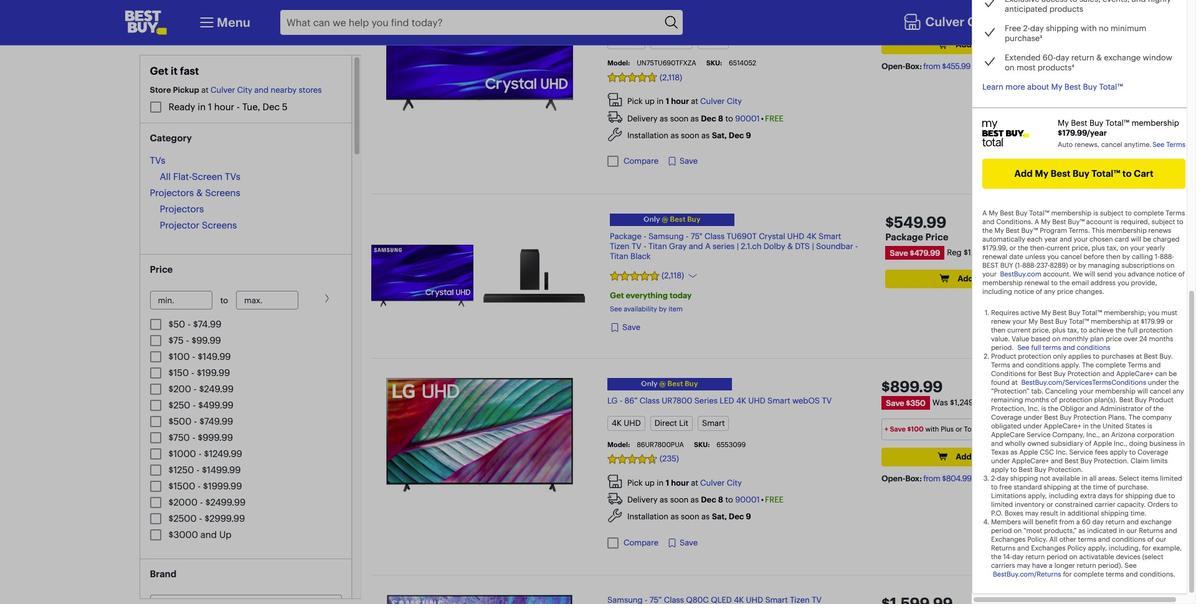 Task type: locate. For each thing, give the bounding box(es) containing it.
0 vertical spatial 4k
[[766, 14, 776, 24]]

and
[[1132, 0, 1146, 4], [255, 85, 269, 95], [983, 218, 995, 226], [1060, 235, 1072, 244], [689, 241, 703, 251], [1063, 343, 1075, 352], [1012, 361, 1024, 370], [1149, 361, 1161, 370], [1103, 370, 1115, 378], [1086, 405, 1098, 413], [991, 439, 1003, 448], [1051, 457, 1063, 466], [1127, 518, 1139, 527], [1165, 527, 1177, 535], [201, 529, 217, 540], [1098, 535, 1110, 544], [1018, 544, 1030, 553], [1126, 570, 1138, 579]]

price inside the requires active my best buy total™ membership; you must renew your my best buy total™ membership at $179.99 or then current price, plus tax, to achieve the full protection value. value based on monthly plan price over 24 months period.
[[1106, 335, 1122, 343]]

get inside "get everything today see availability by item"
[[610, 290, 624, 300]]

culver city button for (235)
[[700, 478, 742, 488]]

1 vertical spatial $200
[[169, 383, 192, 395]]

add to cart button for open-box: from $804.99
[[882, 448, 1057, 467]]

Compare checkbox
[[608, 537, 619, 549]]

installation for (2,118)
[[627, 130, 669, 140]]

city for samsung - 75" class tu690t crystal uhd 4k smart tizen tv
[[727, 96, 742, 106]]

tu690t
[[686, 14, 716, 24], [727, 231, 757, 241]]

1 vertical spatial 9
[[746, 512, 751, 522]]

0 vertical spatial installation as soon as sat, dec 9
[[627, 130, 751, 140]]

(2,118) link up the everything
[[610, 270, 684, 281]]

pick down the 86ur7800pua
[[627, 478, 643, 488]]

179.99
[[1062, 128, 1087, 137]]

price
[[1057, 287, 1074, 296], [1106, 335, 1122, 343]]

(2,118) down un75tu690tfxza
[[660, 72, 682, 82]]

1 vertical spatial notice
[[1014, 287, 1034, 296]]

samsung inside package - samsung - 75" class tu690t crystal uhd 4k smart tizen tv - titan gray and a series | 2.1.ch dolby & dts | soundbar - titan black
[[649, 231, 684, 241]]

by left item
[[659, 305, 667, 314]]

return down policy
[[1077, 562, 1096, 570]]

$2499.99
[[206, 496, 246, 508]]

1 vertical spatial price
[[150, 263, 173, 275]]

you inside a my best buy total™ membership is subject to complete terms and conditions. a my best buy™ account is required, subject to the my best buy™ program terms. this membership renews automatically each year and your chosen card will be charged $179.99, or the then-current price, plus tax, on your yearly renewal date unless you cancel before then by calling 1-888- best buy (1-888-237-8289) or by managing subscriptions on your
[[1048, 253, 1059, 261]]

total inside my best buy total ™ membership $ 179.99 /year auto renews, cancel anytime. see terms
[[1106, 118, 1124, 128]]

1 vertical spatial then
[[991, 326, 1006, 335]]

save button
[[667, 155, 698, 168], [610, 321, 641, 334], [667, 537, 698, 549]]

$75 - $99.99 checkbox
[[150, 335, 161, 346]]

$50 - $74.99
[[169, 318, 222, 330]]

return
[[1072, 53, 1095, 63], [1106, 518, 1125, 527], [1026, 553, 1045, 562], [1077, 562, 1096, 570]]

$179.99,
[[983, 244, 1008, 253]]

class for tu690t
[[664, 14, 684, 24]]

to left texas
[[974, 452, 982, 462]]

membership up see terms 'button'
[[1132, 118, 1179, 128]]

$2500
[[169, 512, 197, 524]]

then inside the requires active my best buy total™ membership; you must renew your my best buy total™ membership at $179.99 or then current price, plus tax, to achieve the full protection value. value based on monthly plan price over 24 months period.
[[991, 326, 1006, 335]]

my best buy total ™ membership $ 179.99 /year auto renews, cancel anytime. see terms
[[1058, 118, 1186, 149]]

1 vertical spatial apply,
[[1088, 544, 1107, 553]]

total™
[[1092, 168, 1121, 180], [1030, 209, 1050, 218], [1082, 309, 1102, 317], [1069, 317, 1089, 326]]

tvs link
[[150, 154, 241, 166]]

(1-
[[1015, 261, 1022, 270]]

0 horizontal spatial limited
[[991, 501, 1013, 509]]

9 for (235)
[[746, 512, 751, 522]]

Maximum Price text field
[[237, 291, 299, 309]]

city down (235) link
[[727, 478, 742, 488]]

Type to search. Navigate forward to hear suggestions text field
[[280, 10, 661, 35]]

subject
[[1100, 209, 1124, 218], [1152, 218, 1175, 226]]

1 horizontal spatial 75"
[[691, 231, 703, 241]]

$1250 - $1499.99 checkbox
[[150, 464, 161, 476]]

2-
[[1023, 23, 1030, 33], [991, 474, 997, 483]]

with inside free 2-day shipping with no minimum purchase³
[[1081, 23, 1097, 33]]

notice down the 1-
[[1157, 270, 1177, 279]]

members
[[991, 518, 1021, 527]]

to down anytime.
[[1123, 168, 1132, 180]]

$1,249.99
[[950, 398, 985, 408]]

0 horizontal spatial tax,
[[1068, 326, 1079, 335]]

bestbuy.com/returns
[[993, 570, 1061, 579]]

total right the plus
[[964, 425, 980, 434]]

- right soundbar
[[855, 241, 858, 251]]

full left 24
[[1128, 326, 1138, 335]]

lg - 86" class ur7800 series led 4k uhd smart webos tv
[[608, 396, 832, 405]]

conditions up devices in the right of the page
[[1112, 535, 1146, 544]]

and inside package - samsung - 75" class tu690t crystal uhd 4k smart tizen tv - titan gray and a series | 2.1.ch dolby & dts | soundbar - titan black
[[689, 241, 703, 251]]

2 horizontal spatial class
[[705, 231, 725, 241]]

0 vertical spatial then
[[1106, 253, 1121, 261]]

sku: left 6514052
[[706, 59, 722, 67]]

be inside product protection only applies to purchases at best buy. terms and conditions apply. the complete terms and conditions for best buy protection and applecare+ can be found at
[[1169, 370, 1177, 378]]

conditions down achieve
[[1077, 343, 1111, 352]]

get
[[150, 64, 169, 77], [610, 290, 624, 300]]

based
[[1031, 335, 1051, 343]]

protection up an
[[1074, 413, 1107, 422]]

uhd right the "led"
[[748, 396, 766, 405]]

2 vertical spatial save button
[[667, 537, 698, 549]]

2 • free from the top
[[761, 495, 784, 505]]

0 vertical spatial limited
[[1160, 474, 1182, 483]]

a left 60
[[1077, 518, 1080, 527]]

1 vertical spatial • free
[[761, 495, 784, 505]]

buy™ up then-
[[1022, 226, 1038, 235]]

1 for lg
[[666, 478, 669, 488]]

price, inside the requires active my best buy total™ membership; you must renew your my best buy total™ membership at $179.99 or then current price, plus tax, to achieve the full protection value. value based on monthly plan price over 24 months period.
[[1033, 326, 1051, 335]]

uhd up 6514052
[[746, 14, 764, 24]]

package up black
[[610, 231, 642, 241]]

- for $150 - $199.99
[[192, 367, 195, 378]]

1 package from the left
[[610, 231, 642, 241]]

4k for smart
[[736, 396, 746, 405]]

inc. down tab.
[[1028, 405, 1040, 413]]

0 vertical spatial 75"
[[650, 14, 662, 24]]

1 sat, from the top
[[712, 130, 727, 140]]

1 installation as soon as sat, dec 9 from the top
[[627, 130, 751, 140]]

0 vertical spatial tv
[[824, 14, 834, 24]]

1 vertical spatial compare
[[624, 538, 659, 548]]

1 horizontal spatial any
[[1173, 387, 1184, 396]]

2 open- from the top
[[882, 473, 905, 483]]

best up renews,
[[1071, 118, 1088, 128]]

protection down bestbuy.com/servicestermsconditions on the right bottom of page
[[1059, 396, 1093, 405]]

all inside 2-day shipping not available in all areas. select items limited to free standard shipping at the time of purchase. limitations apply, including extra days for shipping due to limited inventory or constrained carrier capacity. orders to p.o. boxes may result in additional shipping time. members will benefit from a 60 day return and exchange period on "most products," as indicated in our returns and exchanges policy. all other terms and conditions of our returns and exchanges policy apply, including, for example, the 14-day return period on activatable devices (select carriers may have a longer return period). see bestbuy.com/returns for complete terms and conditions.
[[1050, 535, 1058, 544]]

save button for (235)
[[667, 537, 698, 549]]

best up 'year' on the right top of the page
[[1053, 218, 1066, 226]]

1 horizontal spatial period
[[1047, 553, 1068, 562]]

buy inside product protection only applies to purchases at best buy. terms and conditions apply. the complete terms and conditions for best buy protection and applecare+ can be found at
[[1054, 370, 1066, 378]]

to left the plan at the right bottom of page
[[1081, 326, 1088, 335]]

samsung - 75" class tu690t crystal uhd 4k smart tizen tv link
[[608, 14, 834, 24]]

series
[[695, 396, 718, 405]]

2- left free
[[991, 474, 997, 483]]

best down "products⁴"
[[1065, 82, 1081, 92]]

sku: for (2,118)
[[706, 59, 722, 67]]

- for $2000 - $2499.99
[[200, 496, 203, 508]]

0 vertical spatial box:
[[905, 61, 922, 71]]

1 free from the top
[[765, 113, 784, 123]]

of right time
[[1109, 483, 1116, 492]]

$ inside my best buy total ™ membership $ 179.99 /year auto renews, cancel anytime. see terms
[[1058, 128, 1062, 137]]

$150 - $199.99 checkbox
[[150, 367, 161, 378]]

0 horizontal spatial including
[[983, 287, 1012, 296]]

1 horizontal spatial be
[[1169, 370, 1177, 378]]

$500 - $749.99 checkbox
[[150, 416, 161, 427]]

to up card
[[1126, 209, 1132, 218]]

best inside my best buy total ™ membership $ 179.99 /year auto renews, cancel anytime. see terms
[[1071, 118, 1088, 128]]

be up calling on the top right
[[1143, 235, 1152, 244]]

1 culver city button from the top
[[700, 96, 742, 106]]

compare
[[624, 156, 659, 166], [624, 538, 659, 548]]

1 vertical spatial tu690t
[[727, 231, 757, 241]]

in down (235)
[[657, 478, 664, 488]]

company,
[[1053, 431, 1085, 439]]

2 installation as soon as sat, dec 9 from the top
[[627, 512, 751, 522]]

price inside account. we will send you advance notice of membership renewal to the email address you provide, including notice of any price changes.
[[1057, 287, 1074, 296]]

model: for lg
[[608, 440, 630, 449]]

$1500 - $1999.99 checkbox
[[150, 481, 161, 492]]

current inside the requires active my best buy total™ membership; you must renew your my best buy total™ membership at $179.99 or then current price, plus tax, to achieve the full protection value. value based on monthly plan price over 24 months period.
[[1008, 326, 1031, 335]]

orders
[[1148, 501, 1170, 509]]

product protection only applies to purchases at best buy. terms and conditions apply. the complete terms and conditions for best buy protection and applecare+ can be found at
[[991, 352, 1177, 387]]

doing
[[1129, 439, 1148, 448]]

active
[[1021, 309, 1040, 317]]

you
[[1048, 253, 1059, 261], [1115, 270, 1126, 279], [1118, 279, 1130, 287], [1148, 309, 1160, 317]]

the left email
[[1060, 279, 1070, 287]]

open- for open-box: from $804.99
[[882, 473, 905, 483]]

4k for tizen
[[766, 14, 776, 24]]

2 up from the top
[[645, 478, 655, 488]]

0 vertical spatial get
[[150, 64, 169, 77]]

& inside package - samsung - 75" class tu690t crystal uhd 4k smart tizen tv - titan gray and a series | 2.1.ch dolby & dts | soundbar - titan black
[[788, 241, 793, 251]]

apply, down 'indicated'
[[1088, 544, 1107, 553]]

- for samsung - 75" class tu690t crystal uhd 4k smart tizen tv
[[645, 14, 648, 24]]

then inside a my best buy total™ membership is subject to complete terms and conditions. a my best buy™ account is required, subject to the my best buy™ program terms. this membership renews automatically each year and your chosen card will be charged $179.99, or the then-current price, plus tax, on your yearly renewal date unless you cancel before then by calling 1-888- best buy (1-888-237-8289) or by managing subscriptions on your
[[1106, 253, 1121, 261]]

0 vertical spatial up
[[645, 96, 655, 106]]

your right card
[[1130, 244, 1145, 253]]

+
[[885, 425, 889, 434]]

protection inside under the "protection" tab. canceling your membership will cancel any remaining months of protection plan(s). best buy product protection, inc. is the obligor and administrator of the coverage under best buy protection plans. the company obligated under applecare+ in the united states is applecare service company, inc., an arizona corporation and wholly owned subsidiary of apple inc., doing business in texas as apple csc inc. service fees apply to coverage under applecare+ and best buy protection. claim limits apply to best buy protection.
[[1059, 396, 1093, 405]]

result
[[1041, 509, 1058, 518]]

up down un75tu690tfxza
[[645, 96, 655, 106]]

save button for (2,118)
[[667, 155, 698, 168]]

1 model: from the top
[[608, 59, 630, 67]]

add for add to cart button for open-box: from $455.99
[[956, 39, 972, 49]]

0 vertical spatial see
[[610, 305, 622, 314]]

$75 - $99.99 link
[[169, 334, 221, 346]]

0 vertical spatial compare
[[624, 156, 659, 166]]

1 vertical spatial see
[[1018, 343, 1030, 352]]

8289)
[[1050, 261, 1068, 270]]

cart link
[[1024, 13, 1072, 32]]

1 open- from the top
[[882, 61, 905, 71]]

0 vertical spatial terms
[[1043, 343, 1061, 352]]

product down value.
[[991, 352, 1016, 361]]

model: left the 86ur7800pua
[[608, 440, 630, 449]]

price down account.
[[1057, 287, 1074, 296]]

0 horizontal spatial with
[[926, 425, 939, 434]]

package inside '$549.99 package price'
[[886, 231, 924, 243]]

& left dts
[[788, 241, 793, 251]]

1 horizontal spatial apply,
[[1088, 544, 1107, 553]]

brand
[[150, 568, 177, 580]]

buy inside a my best buy total™ membership is subject to complete terms and conditions. a my best buy™ account is required, subject to the my best buy™ program terms. this membership renews automatically each year and your chosen card will be charged $179.99, or the then-current price, plus tax, on your yearly renewal date unless you cancel before then by calling 1-888- best buy (1-888-237-8289) or by managing subscriptions on your
[[1016, 209, 1028, 218]]

box: left the from $804.99
[[905, 473, 922, 483]]

coverage down corporation
[[1138, 448, 1169, 457]]

charged
[[1153, 235, 1180, 244]]

including inside 2-day shipping not available in all areas. select items limited to free standard shipping at the time of purchase. limitations apply, including extra days for shipping due to limited inventory or constrained carrier capacity. orders to p.o. boxes may result in additional shipping time. members will benefit from a 60 day return and exchange period on "most products," as indicated in our returns and exchanges policy. all other terms and conditions of our returns and exchanges policy apply, including, for example, the 14-day return period on activatable devices (select carriers may have a longer return period). see bestbuy.com/returns for complete terms and conditions.
[[1049, 492, 1079, 501]]

0 horizontal spatial all
[[160, 170, 171, 182]]

add inside button
[[1015, 168, 1033, 180]]

1 vertical spatial inc.
[[1056, 448, 1068, 457]]

areas.
[[1099, 474, 1118, 483]]

$2000 - $2499.99 checkbox
[[150, 497, 161, 508]]

0 horizontal spatial renewal
[[983, 253, 1008, 261]]

to inside product protection only applies to purchases at best buy. terms and conditions apply. the complete terms and conditions for best buy protection and applecare+ can be found at
[[1093, 352, 1100, 361]]

0 vertical spatial including
[[983, 287, 1012, 296]]

$199.99
[[197, 367, 230, 378]]

at left the $179.99
[[1133, 317, 1139, 326]]

2 vertical spatial conditions
[[1112, 535, 1146, 544]]

cart inside cart "link"
[[1046, 14, 1072, 30]]

price inside '$549.99 package price'
[[926, 231, 949, 243]]

remaining
[[991, 396, 1023, 405]]

- up black
[[644, 231, 646, 241]]

- for $200 - $249.99
[[194, 383, 197, 395]]

1 vertical spatial delivery as soon as dec 8 to
[[627, 495, 733, 505]]

free for smart
[[765, 113, 784, 123]]

get left it
[[150, 64, 169, 77]]

2 free from the top
[[765, 495, 784, 505]]

terms left monthly
[[1043, 343, 1061, 352]]

ur7800
[[662, 396, 692, 405]]

free for uhd
[[765, 495, 784, 505]]

all
[[1090, 474, 1097, 483]]

total
[[1099, 82, 1117, 92], [1106, 118, 1124, 128], [964, 425, 980, 434]]

exclusive access to sales, events, and highly anticipated products
[[1005, 0, 1171, 14]]

achieve
[[1089, 326, 1114, 335]]

2 horizontal spatial protection
[[1140, 326, 1173, 335]]

1 horizontal spatial our
[[1156, 535, 1167, 544]]

1 horizontal spatial including
[[1049, 492, 1079, 501]]

- for $1250 - $1499.99
[[197, 464, 200, 476]]

is down tab.
[[1041, 405, 1046, 413]]

add for the middle add to cart button
[[958, 274, 974, 283]]

2 8 from the top
[[718, 495, 723, 505]]

delivery as soon as dec 8 to down (235)
[[627, 495, 733, 505]]

1 9 from the top
[[746, 130, 751, 140]]

box: for from $804.99
[[905, 473, 922, 483]]

my
[[1052, 82, 1063, 92], [1058, 118, 1069, 128], [1035, 168, 1049, 180], [989, 209, 998, 218], [1041, 218, 1051, 226], [995, 226, 1004, 235], [1042, 309, 1051, 317], [1029, 317, 1038, 326]]

1 pick from the top
[[627, 96, 643, 106]]

1 horizontal spatial a
[[983, 209, 987, 218]]

main element
[[197, 10, 250, 35]]

add my best buy total™ to cart
[[1015, 168, 1154, 180]]

$1000 - $1249.99
[[169, 448, 243, 459]]

100
[[911, 425, 924, 434]]

will inside 2-day shipping not available in all areas. select items limited to free standard shipping at the time of purchase. limitations apply, including extra days for shipping due to limited inventory or constrained carrier capacity. orders to p.o. boxes may result in additional shipping time. members will benefit from a 60 day return and exchange period on "most products," as indicated in our returns and exchanges policy. all other terms and conditions of our returns and exchanges policy apply, including, for example, the 14-day return period on activatable devices (select carriers may have a longer return period). see bestbuy.com/returns for complete terms and conditions.
[[1023, 518, 1034, 527]]

2 sat, from the top
[[712, 512, 727, 522]]

0 vertical spatial 8
[[718, 113, 723, 123]]

0 vertical spatial projectors
[[150, 187, 194, 198]]

months inside the requires active my best buy total™ membership; you must renew your my best buy total™ membership at $179.99 or then current price, plus tax, to achieve the full protection value. value based on monthly plan price over 24 months period.
[[1149, 335, 1173, 343]]

inc.
[[1028, 405, 1040, 413], [1056, 448, 1068, 457]]

add to cart
[[956, 39, 1001, 49], [958, 274, 1003, 283], [956, 452, 1001, 462]]

the inside account. we will send you advance notice of membership renewal to the email address you provide, including notice of any price changes.
[[1060, 279, 1070, 287]]

1 | from the left
[[737, 241, 739, 251]]

1 delivery as soon as dec 8 to from the top
[[627, 113, 733, 123]]

- left tue,
[[237, 101, 240, 113]]

1 vertical spatial add to cart
[[958, 274, 1003, 283]]

the
[[1082, 361, 1094, 370], [1129, 413, 1141, 422]]

0 vertical spatial product
[[991, 352, 1016, 361]]

2 package from the left
[[886, 231, 924, 243]]

membership inside under the "protection" tab. canceling your membership will cancel any remaining months of protection plan(s). best buy product protection, inc. is the obligor and administrator of the coverage under best buy protection plans. the company obligated under applecare+ in the united states is applecare service company, inc., an arizona corporation and wholly owned subsidiary of apple inc., doing business in texas as apple csc inc. service fees apply to coverage under applecare+ and best buy protection. claim limits apply to best buy protection.
[[1096, 387, 1136, 396]]

get for get everything today see availability by item
[[610, 290, 624, 300]]

apply price range image
[[322, 293, 332, 303]]

notice
[[1157, 270, 1177, 279], [1014, 287, 1034, 296]]

0 vertical spatial samsung
[[608, 14, 643, 24]]

2 model: from the top
[[608, 440, 630, 449]]

$750 - $999.99
[[169, 431, 233, 443]]

0 horizontal spatial $
[[908, 425, 911, 434]]

delivery as soon as dec 8 to for (235)
[[627, 495, 733, 505]]

2 culver city button from the top
[[700, 478, 742, 488]]

purchase.
[[1118, 483, 1149, 492]]

0 vertical spatial apply
[[1110, 448, 1128, 457]]

price, down terms.
[[1072, 244, 1090, 253]]

applies
[[1069, 352, 1092, 361]]

tizen
[[803, 14, 822, 24], [610, 241, 630, 251]]

2 compare from the top
[[624, 538, 659, 548]]

0 vertical spatial save button
[[667, 155, 698, 168]]

1 vertical spatial 8
[[718, 495, 723, 505]]

$2500 - $2999.99 checkbox
[[150, 513, 161, 524]]

day down anticipated
[[1030, 23, 1044, 33]]

to inside the requires active my best buy total™ membership; you must renew your my best buy total™ membership at $179.99 or then current price, plus tax, to achieve the full protection value. value based on monthly plan price over 24 months period.
[[1081, 326, 1088, 335]]

price,
[[1072, 244, 1090, 253], [1033, 326, 1051, 335]]

card
[[1115, 235, 1129, 244]]

product inside under the "protection" tab. canceling your membership will cancel any remaining months of protection plan(s). best buy product protection, inc. is the obligor and administrator of the coverage under best buy protection plans. the company obligated under applecare+ in the united states is applecare service company, inc., an arizona corporation and wholly owned subsidiary of apple inc., doing business in texas as apple csc inc. service fees apply to coverage under applecare+ and best buy protection. claim limits apply to best buy protection.
[[1149, 396, 1174, 405]]

0 vertical spatial with
[[1081, 23, 1097, 33]]

protection inside product protection only applies to purchases at best buy. terms and conditions apply. the complete terms and conditions for best buy protection and applecare+ can be found at
[[1068, 370, 1101, 378]]

•
[[761, 113, 764, 123], [761, 495, 764, 505]]

0 horizontal spatial period
[[991, 527, 1012, 535]]

- for $1500 - $1999.99
[[198, 480, 201, 492]]

2 box: from the top
[[905, 473, 922, 483]]

current inside a my best buy total™ membership is subject to complete terms and conditions. a my best buy™ account is required, subject to the my best buy™ program terms. this membership renews automatically each year and your chosen card will be charged $179.99, or the then-current price, plus tax, on your yearly renewal date unless you cancel before then by calling 1-888- best buy (1-888-237-8289) or by managing subscriptions on your
[[1047, 244, 1070, 253]]

0 horizontal spatial titan
[[610, 251, 629, 261]]

culver city button down (235) link
[[700, 478, 742, 488]]

limitations
[[991, 492, 1026, 501]]

2 9 from the top
[[746, 512, 751, 522]]

- for $750 - $999.99
[[193, 431, 196, 443]]

0 horizontal spatial terms
[[1043, 343, 1061, 352]]

year
[[1045, 235, 1058, 244]]

1 vertical spatial (2,118)
[[662, 270, 684, 280]]

package - samsung - 75" class tu690t crystal uhd 4k smart tizen tv - titan gray and a series | 2.1.ch dolby & dts | soundbar - titan black
[[610, 231, 858, 261]]

$200 - $249.99 checkbox
[[150, 383, 161, 395]]

cart
[[1046, 14, 1072, 30], [984, 39, 1001, 49], [1134, 168, 1154, 180], [985, 274, 1003, 283], [984, 452, 1001, 462]]

save $479.99
[[890, 248, 940, 258]]

- right $75
[[186, 334, 189, 346]]

applecare+ down 'owned'
[[1012, 457, 1049, 466]]

cancel down the /year
[[1101, 140, 1123, 149]]

60
[[1082, 518, 1091, 527]]

service left fees
[[1070, 448, 1093, 457]]

2 horizontal spatial conditions
[[1112, 535, 1146, 544]]

2 horizontal spatial &
[[1097, 53, 1102, 63]]

$549.99 package price
[[886, 213, 949, 243]]

complete inside 2-day shipping not available in all areas. select items limited to free standard shipping at the time of purchase. limitations apply, including extra days for shipping due to limited inventory or constrained carrier capacity. orders to p.o. boxes may result in additional shipping time. members will benefit from a 60 day return and exchange period on "most products," as indicated in our returns and exchanges policy. all other terms and conditions of our returns and exchanges policy apply, including, for example, the 14-day return period on activatable devices (select carriers may have a longer return period). see bestbuy.com/returns for complete terms and conditions.
[[1074, 570, 1104, 579]]

$50 - $74.99 checkbox
[[150, 319, 161, 330]]

2 delivery from the top
[[627, 495, 658, 505]]

0 vertical spatial price
[[926, 231, 949, 243]]

extended 60-day return & exchange window on most products⁴
[[1005, 53, 1173, 73]]

$ up auto
[[1058, 128, 1062, 137]]

tax, inside the requires active my best buy total™ membership; you must renew your my best buy total™ membership at $179.99 or then current price, plus tax, to achieve the full protection value. value based on monthly plan price over 24 months period.
[[1068, 326, 1079, 335]]

2 installation from the top
[[627, 512, 669, 522]]

for inside product protection only applies to purchases at best buy. terms and conditions apply. the complete terms and conditions for best buy protection and applecare+ can be found at
[[1028, 370, 1037, 378]]

• for (235)
[[761, 495, 764, 505]]

conditions inside 2-day shipping not available in all areas. select items limited to free standard shipping at the time of purchase. limitations apply, including extra days for shipping due to limited inventory or constrained carrier capacity. orders to p.o. boxes may result in additional shipping time. members will benefit from a 60 day return and exchange period on "most products," as indicated in our returns and exchanges policy. all other terms and conditions of our returns and exchanges policy apply, including, for example, the 14-day return period on activatable devices (select carriers may have a longer return period). see bestbuy.com/returns for complete terms and conditions.
[[1112, 535, 1146, 544]]

1 • from the top
[[761, 113, 764, 123]]

lg - 86" class ur7800 series led 4k uhd smart webos tv - front_zoom image
[[386, 378, 573, 492]]

best inside button
[[1051, 168, 1071, 180]]

1 vertical spatial delivery
[[627, 495, 658, 505]]

plus up see full terms and conditions
[[1053, 326, 1066, 335]]

then
[[1106, 253, 1121, 261], [991, 326, 1006, 335]]

™ inside my best buy total ™ membership $ 179.99 /year auto renews, cancel anytime. see terms
[[1124, 118, 1130, 128]]

to inside account. we will send you advance notice of membership renewal to the email address you provide, including notice of any price changes.
[[1051, 279, 1058, 287]]

renews
[[1149, 226, 1172, 235]]

was
[[933, 16, 949, 26], [933, 398, 948, 408]]

add my best buy total™ to cart button
[[983, 159, 1186, 189]]

was for was $1,249.99
[[933, 398, 948, 408]]

™
[[1117, 82, 1123, 92], [1124, 118, 1130, 128]]

1 vertical spatial model:
[[608, 440, 630, 449]]

including up requires
[[983, 287, 1012, 296]]

1 installation from the top
[[627, 130, 669, 140]]

0 horizontal spatial the
[[1082, 361, 1094, 370]]

1 pick up in 1 hour at culver city from the top
[[627, 96, 742, 106]]

- for $250 - $499.99
[[193, 399, 196, 411]]

save
[[886, 16, 904, 26], [680, 156, 698, 166], [890, 248, 908, 258], [622, 322, 641, 332], [886, 398, 904, 408], [890, 425, 906, 434], [680, 538, 698, 548]]

0 vertical spatial open-
[[882, 61, 905, 71]]

city for lg - 86" class ur7800 series led 4k uhd smart webos tv
[[727, 478, 742, 488]]

2 • from the top
[[761, 495, 764, 505]]

0 vertical spatial be
[[1143, 235, 1152, 244]]

best buy membership image
[[983, 118, 1029, 149]]

membership down buy
[[983, 279, 1023, 287]]

1 up from the top
[[645, 96, 655, 106]]

or inside 2-day shipping not available in all areas. select items limited to free standard shipping at the time of purchase. limitations apply, including extra days for shipping due to limited inventory or constrained carrier capacity. orders to p.o. boxes may result in additional shipping time. members will benefit from a 60 day return and exchange period on "most products," as indicated in our returns and exchanges policy. all other terms and conditions of our returns and exchanges policy apply, including, for example, the 14-day return period on activatable devices (select carriers may have a longer return period). see bestbuy.com/returns for complete terms and conditions.
[[1047, 501, 1053, 509]]

installation for (235)
[[627, 512, 669, 522]]

all inside tvs all flat-screen tvs projectors & screens projectors projector screens
[[160, 170, 171, 182]]

will right 'we'
[[1085, 270, 1095, 279]]

exchange inside extended 60-day return & exchange window on most products⁴
[[1104, 53, 1141, 63]]

Compare checkbox
[[608, 156, 619, 167]]

Minimum Price text field
[[150, 291, 213, 309]]

1 vertical spatial uhd
[[787, 231, 805, 241]]

add to cart for from $455.99
[[956, 39, 1001, 49]]

$249.99
[[199, 383, 234, 395]]

compare for (235)
[[624, 538, 659, 548]]

day inside free 2-day shipping with no minimum purchase³
[[1030, 23, 1044, 33]]

- right '$750'
[[193, 431, 196, 443]]

each
[[1027, 235, 1043, 244]]

or right the $179.99
[[1167, 317, 1173, 326]]

uhd inside package - samsung - 75" class tu690t crystal uhd 4k smart tizen tv - titan gray and a series | 2.1.ch dolby & dts | soundbar - titan black
[[787, 231, 805, 241]]

get up availability
[[610, 290, 624, 300]]

at right found
[[1012, 378, 1018, 387]]

2 pick from the top
[[627, 478, 643, 488]]

led
[[720, 396, 734, 405]]

buy™
[[1068, 218, 1085, 226], [1022, 226, 1038, 235]]

0 horizontal spatial notice
[[1014, 287, 1034, 296]]

0 horizontal spatial then
[[991, 326, 1006, 335]]

requires active my best buy total™ membership; you must renew your my best buy total™ membership at $179.99 or then current price, plus tax, to achieve the full protection value. value based on monthly plan price over 24 months period.
[[991, 309, 1178, 352]]

888-
[[1160, 253, 1174, 261], [1022, 261, 1037, 270]]

shipping down products
[[1046, 23, 1079, 33]]

auto
[[1058, 140, 1073, 149]]

add for open-box: from $804.99 add to cart button
[[956, 452, 972, 462]]

1 8 from the top
[[718, 113, 723, 123]]

0 horizontal spatial tizen
[[610, 241, 630, 251]]

1 box: from the top
[[905, 61, 922, 71]]

8 for (235)
[[718, 495, 723, 505]]

0 horizontal spatial service
[[1027, 431, 1051, 439]]

our
[[1127, 527, 1137, 535], [1156, 535, 1167, 544]]

2 pick up in 1 hour at culver city from the top
[[627, 478, 742, 488]]

samsung - 75" class q80c qled 4k uhd smart tizen tv - front_zoom image
[[386, 595, 573, 604]]

1 compare from the top
[[624, 156, 659, 166]]

1 delivery from the top
[[627, 113, 658, 123]]

the right plans.
[[1129, 413, 1141, 422]]

0 horizontal spatial $749.99
[[200, 415, 233, 427]]

1
[[666, 96, 669, 106], [208, 101, 212, 113], [666, 478, 669, 488]]

0 horizontal spatial 4k
[[736, 396, 746, 405]]

as inside 2-day shipping not available in all areas. select items limited to free standard shipping at the time of purchase. limitations apply, including extra days for shipping due to limited inventory or constrained carrier capacity. orders to p.o. boxes may result in additional shipping time. members will benefit from a 60 day return and exchange period on "most products," as indicated in our returns and exchanges policy. all other terms and conditions of our returns and exchanges policy apply, including, for example, the 14-day return period on activatable devices (select carriers may have a longer return period). see bestbuy.com/returns for complete terms and conditions.
[[1079, 527, 1086, 535]]

0 horizontal spatial protection
[[1018, 352, 1052, 361]]

- for lg - 86" class ur7800 series led 4k uhd smart webos tv
[[620, 396, 623, 405]]

cancel inside my best buy total ™ membership $ 179.99 /year auto renews, cancel anytime. see terms
[[1101, 140, 1123, 149]]

class inside package - samsung - 75" class tu690t crystal uhd 4k smart tizen tv - titan gray and a series | 2.1.ch dolby & dts | soundbar - titan black
[[705, 231, 725, 241]]

1 • free from the top
[[761, 113, 784, 123]]

1 vertical spatial apply
[[991, 466, 1009, 474]]

2- inside free 2-day shipping with no minimum purchase³
[[1023, 23, 1030, 33]]

apply, down the not in the bottom of the page
[[1028, 492, 1047, 501]]

$2000
[[169, 496, 198, 508]]

0 vertical spatial &
[[1097, 53, 1102, 63]]

complete down activatable
[[1074, 570, 1104, 579]]

1 horizontal spatial $200
[[906, 16, 926, 26]]

protection. up areas.
[[1094, 457, 1129, 466]]

1 horizontal spatial then
[[1106, 253, 1121, 261]]

$200
[[906, 16, 926, 26], [169, 383, 192, 395]]

2 delivery as soon as dec 8 to from the top
[[627, 495, 733, 505]]

plus inside the requires active my best buy total™ membership; you must renew your my best buy total™ membership at $179.99 or then current price, plus tax, to achieve the full protection value. value based on monthly plan price over 24 months period.
[[1053, 326, 1066, 335]]

2 horizontal spatial cancel
[[1150, 387, 1171, 396]]

box: for from $455.99
[[905, 61, 922, 71]]

uhd right dolby
[[787, 231, 805, 241]]

to inside button
[[1123, 168, 1132, 180]]

protection down applies
[[1068, 370, 1101, 378]]

apple
[[1094, 439, 1112, 448], [1020, 448, 1038, 457]]

price right the plan at the right bottom of page
[[1106, 335, 1122, 343]]

1 vertical spatial returns
[[991, 544, 1016, 553]]

monthly
[[1062, 335, 1089, 343]]

1 horizontal spatial &
[[788, 241, 793, 251]]

$150 - $199.99
[[169, 367, 230, 378]]

total™ up monthly
[[1069, 317, 1089, 326]]

1 vertical spatial sku:
[[694, 440, 710, 449]]

2 horizontal spatial terms
[[1166, 209, 1185, 218]]

tv inside package - samsung - 75" class tu690t crystal uhd 4k smart tizen tv - titan gray and a series | 2.1.ch dolby & dts | soundbar - titan black
[[632, 241, 642, 251]]

1 vertical spatial $749.99
[[200, 415, 233, 427]]

best up based at the right bottom of page
[[1040, 317, 1054, 326]]



Task type: describe. For each thing, give the bounding box(es) containing it.
highly
[[1148, 0, 1171, 4]]

gray
[[669, 241, 687, 251]]

0 horizontal spatial terms
[[991, 361, 1011, 370]]

of down charged
[[1179, 270, 1185, 279]]

2- inside 2-day shipping not available in all areas. select items limited to free standard shipping at the time of purchase. limitations apply, including extra days for shipping due to limited inventory or constrained carrier capacity. orders to p.o. boxes may result in additional shipping time. members will benefit from a 60 day return and exchange period on "most products," as indicated in our returns and exchanges policy. all other terms and conditions of our returns and exchanges policy apply, including, for example, the 14-day return period on activatable devices (select carriers may have a longer return period). see bestbuy.com/returns for complete terms and conditions.
[[991, 474, 997, 483]]

sku: for (235)
[[694, 440, 710, 449]]

black
[[631, 251, 651, 261]]

- for $2500 - $2999.99
[[199, 512, 203, 524]]

0 horizontal spatial subject
[[1100, 209, 1124, 218]]

4k inside package - samsung - 75" class tu690t crystal uhd 4k smart tizen tv - titan gray and a series | 2.1.ch dolby & dts | soundbar - titan black
[[807, 231, 817, 241]]

store
[[150, 85, 171, 95]]

see full terms and conditions
[[1018, 343, 1111, 352]]

0 horizontal spatial price
[[150, 263, 173, 275]]

constrained
[[1055, 501, 1093, 509]]

$100
[[169, 350, 190, 362]]

cart down best
[[985, 274, 1003, 283]]

1 vertical spatial save button
[[610, 321, 641, 334]]

cart icon image
[[1024, 13, 1042, 32]]

up
[[220, 529, 232, 540]]

the inside product protection only applies to purchases at best buy. terms and conditions apply. the complete terms and conditions for best buy protection and applecare+ can be found at
[[1082, 361, 1094, 370]]

0 vertical spatial ™
[[1117, 82, 1123, 92]]

time
[[1093, 483, 1108, 492]]

is up this at the top of the page
[[1094, 209, 1099, 218]]

2 vertical spatial smart
[[768, 396, 790, 405]]

0 horizontal spatial $200
[[169, 383, 192, 395]]

1 horizontal spatial subject
[[1152, 218, 1175, 226]]

day right 60
[[1093, 518, 1104, 527]]

best left buy.
[[1144, 352, 1158, 361]]

the left obligor
[[1048, 405, 1059, 413]]

p.o.
[[991, 509, 1003, 518]]

cart left purchase³
[[984, 39, 1001, 49]]

in left all at the right of the page
[[1082, 474, 1088, 483]]

0 vertical spatial coverage
[[991, 413, 1022, 422]]

extended
[[1005, 53, 1041, 63]]

your left this at the top of the page
[[1074, 235, 1088, 244]]

add to cart button for open-box: from $455.99
[[882, 36, 1057, 54]]

indicated
[[1087, 527, 1117, 535]]

(235) link
[[608, 454, 862, 464]]

0 horizontal spatial tvs
[[150, 154, 166, 166]]

0 horizontal spatial inc.,
[[1087, 431, 1100, 439]]

1 vertical spatial screens
[[202, 219, 237, 231]]

terms inside a my best buy total™ membership is subject to complete terms and conditions. a my best buy™ account is required, subject to the my best buy™ program terms. this membership renews automatically each year and your chosen card will be charged $179.99, or the then-current price, plus tax, on your yearly renewal date unless you cancel before then by calling 1-888- best buy (1-888-237-8289) or by managing subscriptions on your
[[1166, 209, 1185, 218]]

found
[[991, 378, 1010, 387]]

(select
[[1143, 553, 1164, 562]]

standard
[[1014, 483, 1042, 492]]

and inside exclusive access to sales, events, and highly anticipated products
[[1132, 0, 1146, 4]]

0 vertical spatial may
[[1025, 509, 1039, 518]]

at down (235) link
[[691, 478, 698, 488]]

to down (235) link
[[726, 495, 733, 505]]

0 horizontal spatial apple
[[1020, 448, 1038, 457]]

the inside under the "protection" tab. canceling your membership will cancel any remaining months of protection plan(s). best buy product protection, inc. is the obligor and administrator of the coverage under best buy protection plans. the company obligated under applecare+ in the united states is applecare service company, inc., an arizona corporation and wholly owned subsidiary of apple inc., doing business in texas as apple csc inc. service fees apply to coverage under applecare+ and best buy protection. claim limits apply to best buy protection.
[[1129, 413, 1141, 422]]

on left calling on the top right
[[1121, 244, 1129, 253]]

shipping down days
[[1101, 509, 1129, 518]]

$75
[[169, 334, 184, 346]]

protection inside product protection only applies to purchases at best buy. terms and conditions apply. the complete terms and conditions for best buy protection and applecare+ can be found at
[[1018, 352, 1052, 361]]

culver for samsung
[[700, 96, 725, 106]]

of up the (select
[[1148, 535, 1154, 544]]

1 horizontal spatial a
[[1077, 518, 1080, 527]]

at inside the requires active my best buy total™ membership; you must renew your my best buy total™ membership at $179.99 or then current price, plus tax, to achieve the full protection value. value based on monthly plan price over 24 months period.
[[1133, 317, 1139, 326]]

$179.99
[[1141, 317, 1165, 326]]

see inside "get everything today see availability by item"
[[610, 305, 622, 314]]

renewal inside account. we will send you advance notice of membership renewal to the email address you provide, including notice of any price changes.
[[1025, 279, 1050, 287]]

applecare+ inside product protection only applies to purchases at best buy. terms and conditions apply. the complete terms and conditions for best buy protection and applecare+ can be found at
[[1116, 370, 1154, 378]]

pick for (2,118)
[[627, 96, 643, 106]]

1 horizontal spatial $749.99
[[951, 16, 980, 26]]

2 vertical spatial applecare+
[[1012, 457, 1049, 466]]

yearly
[[1146, 244, 1165, 253]]

the left time
[[1081, 483, 1092, 492]]

pick for (235)
[[627, 478, 643, 488]]

best left obligor
[[1044, 413, 1058, 422]]

get everything today see availability by item
[[610, 290, 692, 314]]

products
[[1050, 4, 1084, 14]]

- for package - samsung - 75" class tu690t crystal uhd 4k smart tizen tv - titan gray and a series | 2.1.ch dolby & dts | soundbar - titan black
[[644, 231, 646, 241]]

buy inside my best buy total ™ membership $ 179.99 /year auto renews, cancel anytime. see terms
[[1090, 118, 1104, 128]]

installation as soon as sat, dec 9 for (235)
[[627, 512, 751, 522]]

best down the subsidiary
[[1065, 457, 1079, 466]]

under down buy.
[[1148, 378, 1167, 387]]

of left fees
[[1085, 439, 1092, 448]]

0 horizontal spatial 888-
[[1022, 261, 1037, 270]]

75" inside package - samsung - 75" class tu690t crystal uhd 4k smart tizen tv - titan gray and a series | 2.1.ch dolby & dts | soundbar - titan black
[[691, 231, 703, 241]]

- for $75 - $99.99
[[186, 334, 189, 346]]

everything
[[626, 290, 668, 300]]

"most
[[1024, 527, 1043, 535]]

1 vertical spatial projectors
[[160, 203, 204, 215]]

any inside account. we will send you advance notice of membership renewal to the email address you provide, including notice of any price changes.
[[1044, 287, 1056, 296]]

lg - 86" class ur7800 series led 4k uhd smart webos tv link
[[608, 396, 832, 405]]

lg
[[608, 396, 618, 405]]

products⁴
[[1038, 63, 1075, 73]]

1 for samsung
[[666, 96, 669, 106]]

1 vertical spatial tvs
[[225, 170, 241, 182]]

up for (2,118)
[[645, 96, 655, 106]]

tizen inside package - samsung - 75" class tu690t crystal uhd 4k smart tizen tv - titan gray and a series | 2.1.ch dolby & dts | soundbar - titan black
[[610, 241, 630, 251]]

at inside 2-day shipping not available in all areas. select items limited to free standard shipping at the time of purchase. limitations apply, including extra days for shipping due to limited inventory or constrained carrier capacity. orders to p.o. boxes may result in additional shipping time. members will benefit from a 60 day return and exchange period on "most products," as indicated in our returns and exchanges policy. all other terms and conditions of our returns and exchanges policy apply, including, for example, the 14-day return period on activatable devices (select carriers may have a longer return period). see bestbuy.com/returns for complete terms and conditions.
[[1073, 483, 1080, 492]]

save $200
[[886, 16, 926, 26]]

to down was $749.99
[[974, 39, 982, 49]]

the left then-
[[1018, 244, 1029, 253]]

0 vertical spatial culver
[[211, 85, 235, 95]]

0 vertical spatial screens
[[205, 187, 241, 198]]

1 horizontal spatial terms
[[1078, 535, 1097, 544]]

0 vertical spatial apply,
[[1028, 492, 1047, 501]]

company
[[1142, 413, 1172, 422]]

hour for samsung
[[671, 96, 689, 106]]

0 vertical spatial city
[[238, 85, 253, 95]]

1 vertical spatial limited
[[991, 501, 1013, 509]]

membership inside the requires active my best buy total™ membership; you must renew your my best buy total™ membership at $179.99 or then current price, plus tax, to achieve the full protection value. value based on monthly plan price over 24 months period.
[[1091, 317, 1132, 326]]

price, inside a my best buy total™ membership is subject to complete terms and conditions. a my best buy™ account is required, subject to the my best buy™ program terms. this membership renews automatically each year and your chosen card will be charged $179.99, or the then-current price, plus tax, on your yearly renewal date unless you cancel before then by calling 1-888- best buy (1-888-237-8289) or by managing subscriptions on your
[[1072, 244, 1090, 253]]

shipping inside free 2-day shipping with no minimum purchase³
[[1046, 23, 1079, 33]]

hour for lg
[[671, 478, 689, 488]]

best left each
[[1006, 226, 1020, 235]]

for down policy
[[1063, 570, 1072, 579]]

your inside under the "protection" tab. canceling your membership will cancel any remaining months of protection plan(s). best buy product protection, inc. is the obligor and administrator of the coverage under best buy protection plans. the company obligated under applecare+ in the united states is applecare service company, inc., an arizona corporation and wholly owned subsidiary of apple inc., doing business in texas as apple csc inc. service fees apply to coverage under applecare+ and best buy protection. claim limits apply to best buy protection.
[[1080, 387, 1094, 396]]

my inside button
[[1035, 168, 1049, 180]]

uhd for 4k
[[748, 396, 766, 405]]

your inside the requires active my best buy total™ membership; you must renew your my best buy total™ membership at $179.99 or then current price, plus tax, to achieve the full protection value. value based on monthly plan price over 24 months period.
[[1013, 317, 1027, 326]]

up for (235)
[[645, 478, 655, 488]]

to down best
[[976, 274, 984, 283]]

tax, inside a my best buy total™ membership is subject to complete terms and conditions. a my best buy™ account is required, subject to the my best buy™ program terms. this membership renews automatically each year and your chosen card will be charged $179.99, or the then-current price, plus tax, on your yearly renewal date unless you cancel before then by calling 1-888- best buy (1-888-237-8289) or by managing subscriptions on your
[[1107, 244, 1119, 253]]

delivery for (235)
[[627, 495, 658, 505]]

0 vertical spatial total
[[1099, 82, 1117, 92]]

under down tab.
[[1024, 413, 1043, 422]]

day up limitations
[[997, 474, 1009, 483]]

boxes
[[1005, 509, 1024, 518]]

complete inside product protection only applies to purchases at best buy. terms and conditions apply. the complete terms and conditions for best buy protection and applecare+ can be found at
[[1096, 361, 1126, 370]]

2 | from the left
[[812, 241, 814, 251]]

1 vertical spatial may
[[1017, 562, 1031, 570]]

account. we will send you advance notice of membership renewal to the email address you provide, including notice of any price changes.
[[983, 270, 1185, 296]]

cart down applecare
[[984, 452, 1001, 462]]

1 vertical spatial applecare+
[[1044, 422, 1081, 431]]

1 horizontal spatial coverage
[[1138, 448, 1169, 457]]

model: for samsung
[[608, 59, 630, 67]]

canceling
[[1045, 387, 1078, 396]]

not
[[1040, 474, 1051, 483]]

- left series
[[686, 231, 689, 241]]

0 vertical spatial (2,118) link
[[608, 72, 862, 82]]

the left 14-
[[991, 553, 1002, 562]]

protection inside under the "protection" tab. canceling your membership will cancel any remaining months of protection plan(s). best buy product protection, inc. is the obligor and administrator of the coverage under best buy protection plans. the company obligated under applecare+ in the united states is applecare service company, inc., an arizona corporation and wholly owned subsidiary of apple inc., doing business in texas as apple csc inc. service fees apply to coverage under applecare+ and best buy protection. claim limits apply to best buy protection.
[[1074, 413, 1107, 422]]

the left an
[[1091, 422, 1101, 431]]

0 horizontal spatial 75"
[[650, 14, 662, 24]]

return down policy. on the right bottom of page
[[1026, 553, 1045, 562]]

delivery as soon as dec 8 to for (2,118)
[[627, 113, 733, 123]]

we
[[1073, 270, 1083, 279]]

devices
[[1116, 553, 1141, 562]]

crystal inside package - samsung - 75" class tu690t crystal uhd 4k smart tizen tv - titan gray and a series | 2.1.ch dolby & dts | soundbar - titan black
[[759, 231, 785, 241]]

plus
[[941, 425, 954, 434]]

program
[[1040, 226, 1067, 235]]

cancel inside under the "protection" tab. canceling your membership will cancel any remaining months of protection plan(s). best buy product protection, inc. is the obligor and administrator of the coverage under best buy protection plans. the company obligated under applecare+ in the united states is applecare service company, inc., an arizona corporation and wholly owned subsidiary of apple inc., doing business in texas as apple csc inc. service fees apply to coverage under applecare+ and best buy protection. claim limits apply to best buy protection.
[[1150, 387, 1171, 396]]

best up automatically at right top
[[1000, 209, 1014, 218]]

time.
[[1131, 509, 1147, 518]]

membership right this at the top of the page
[[1107, 226, 1147, 235]]

$1000 - $1249.99 link
[[169, 448, 243, 459]]

to left free
[[991, 483, 998, 492]]

of up states
[[1145, 405, 1152, 413]]

0 vertical spatial period
[[991, 527, 1012, 535]]

1 horizontal spatial protection.
[[1094, 457, 1129, 466]]

or inside the requires active my best buy total™ membership; you must renew your my best buy total™ membership at $179.99 or then current price, plus tax, to achieve the full protection value. value based on monthly plan price over 24 months period.
[[1167, 317, 1173, 326]]

complete inside a my best buy total™ membership is subject to complete terms and conditions. a my best buy™ account is required, subject to the my best buy™ program terms. this membership renews automatically each year and your chosen card will be charged $179.99, or the then-current price, plus tax, on your yearly renewal date unless you cancel before then by calling 1-888- best buy (1-888-237-8289) or by managing subscriptions on your
[[1134, 209, 1164, 218]]

1 vertical spatial (2,118) link
[[610, 270, 684, 281]]

on inside extended 60-day return & exchange window on most products⁴
[[1005, 63, 1015, 73]]

best right active
[[1053, 309, 1067, 317]]

$500 - $749.99
[[169, 415, 233, 427]]

smart inside package - samsung - 75" class tu690t crystal uhd 4k smart tizen tv - titan gray and a series | 2.1.ch dolby & dts | soundbar - titan black
[[819, 231, 841, 241]]

0 vertical spatial crystal
[[718, 14, 744, 24]]

$100 - $149.99 checkbox
[[150, 351, 161, 362]]

0 vertical spatial (2,118)
[[660, 72, 682, 82]]

1 horizontal spatial conditions
[[1077, 343, 1111, 352]]

in down un75tu690tfxza
[[657, 96, 664, 106]]

day inside extended 60-day return & exchange window on most products⁴
[[1056, 53, 1070, 63]]

bestbuy.com/servicestermsconditions
[[1022, 378, 1146, 387]]

or right the plus
[[956, 425, 963, 434]]

0 horizontal spatial tu690t
[[686, 14, 716, 24]]

at down un75tu690tfxza
[[691, 96, 698, 106]]

2 vertical spatial total
[[964, 425, 980, 434]]

add to cart for from $804.99
[[956, 452, 1001, 462]]

1 horizontal spatial exchanges
[[1031, 544, 1066, 553]]

$150 - $199.99 link
[[169, 367, 230, 378]]

full inside the requires active my best buy total™ membership; you must renew your my best buy total™ membership at $179.99 or then current price, plus tax, to achieve the full protection value. value based on monthly plan price over 24 months period.
[[1128, 326, 1138, 335]]

0 horizontal spatial returns
[[991, 544, 1016, 553]]

samsung - a series | 2.1.ch dolby & dts | soundbar - titan black image
[[483, 219, 585, 333]]

8 for (2,118)
[[718, 113, 723, 123]]

to right renews
[[1177, 218, 1184, 226]]

plans.
[[1109, 413, 1127, 422]]

screen
[[192, 170, 223, 182]]

conditions inside product protection only applies to purchases at best buy. terms and conditions apply. the complete terms and conditions for best buy protection and applecare+ can be found at
[[1026, 361, 1060, 370]]

bestbuy.com link
[[1000, 270, 1043, 279]]

to down 6514052
[[726, 113, 733, 123]]

to right orders
[[1172, 501, 1178, 509]]

by inside "get everything today see availability by item"
[[659, 305, 667, 314]]

1 horizontal spatial by
[[1079, 261, 1086, 270]]

or right $179.99,
[[1010, 244, 1016, 253]]

on inside the requires active my best buy total™ membership; you must renew your my best buy total™ membership at $179.99 or then current price, plus tax, to achieve the full protection value. value based on monthly plan price over 24 months period.
[[1052, 335, 1061, 343]]

stores
[[299, 85, 322, 95]]

best up the standard
[[1019, 466, 1033, 474]]

policy
[[1068, 544, 1086, 553]]

sales,
[[1080, 0, 1101, 4]]

product inside product protection only applies to purchases at best buy. terms and conditions apply. the complete terms and conditions for best buy protection and applecare+ can be found at
[[991, 352, 1016, 361]]

is right states
[[1148, 422, 1153, 431]]

extra
[[1080, 492, 1096, 501]]

1 right ready
[[208, 101, 212, 113]]

1 horizontal spatial titan
[[649, 241, 667, 251]]

Ready in 1 hour - Tue, Dec 5 checkbox
[[150, 101, 161, 113]]

was $1,249.99
[[933, 398, 985, 408]]

more
[[1006, 82, 1025, 92]]

membership up terms.
[[1051, 209, 1092, 218]]

membership;
[[1104, 309, 1146, 317]]

0 vertical spatial uhd
[[746, 14, 764, 24]]

with for shipping
[[1081, 23, 1097, 33]]

to down arizona
[[1130, 448, 1136, 457]]

2 vertical spatial tv
[[822, 396, 832, 405]]

will inside account. we will send you advance notice of membership renewal to the email address you provide, including notice of any price changes.
[[1085, 270, 1095, 279]]

buy
[[1000, 261, 1014, 270]]

the right can at the bottom of page
[[1169, 378, 1179, 387]]

protection inside the requires active my best buy total™ membership; you must renew your my best buy total™ membership at $179.99 or then current price, plus tax, to achieve the full protection value. value based on monthly plan price over 24 months period.
[[1140, 326, 1173, 335]]

0 horizontal spatial our
[[1127, 527, 1137, 535]]

total™ inside a my best buy total™ membership is subject to complete terms and conditions. a my best buy™ account is required, subject to the my best buy™ program terms. this membership renews automatically each year and your chosen card will be charged $179.99, or the then-current price, plus tax, on your yearly renewal date unless you cancel before then by calling 1-888- best buy (1-888-237-8289) or by managing subscriptions on your
[[1030, 209, 1050, 218]]

of up active
[[1036, 287, 1043, 296]]

obligor
[[1060, 405, 1085, 413]]

under up 'owned'
[[1023, 422, 1042, 431]]

renewal inside a my best buy total™ membership is subject to complete terms and conditions. a my best buy™ account is required, subject to the my best buy™ program terms. this membership renews automatically each year and your chosen card will be charged $179.99, or the then-current price, plus tax, on your yearly renewal date unless you cancel before then by calling 1-888- best buy (1-888-237-8289) or by managing subscriptions on your
[[983, 253, 1008, 261]]

0 vertical spatial smart
[[778, 14, 800, 24]]

total™ up achieve
[[1082, 309, 1102, 317]]

see inside 2-day shipping not available in all areas. select items limited to free standard shipping at the time of purchase. limitations apply, including extra days for shipping due to limited inventory or constrained carrier capacity. orders to p.o. boxes may result in additional shipping time. members will benefit from a 60 day return and exchange period on "most products," as indicated in our returns and exchanges policy. all other terms and conditions of our returns and exchanges policy apply, including, for example, the 14-day return period on activatable devices (select carriers may have a longer return period). see bestbuy.com/returns for complete terms and conditions.
[[1125, 562, 1137, 570]]

shipping up constrained
[[1044, 483, 1072, 492]]

1 horizontal spatial inc.,
[[1114, 439, 1128, 448]]

package inside package - samsung - 75" class tu690t crystal uhd 4k smart tizen tv - titan gray and a series | 2.1.ch dolby & dts | soundbar - titan black
[[610, 231, 642, 241]]

under down wholly
[[991, 457, 1010, 466]]

1 horizontal spatial buy™
[[1068, 218, 1085, 226]]

projectors link
[[160, 203, 204, 215]]

was for was $749.99
[[933, 16, 949, 26]]

$1250 - $1499.99 link
[[169, 464, 241, 476]]

of right tab.
[[1051, 396, 1058, 405]]

months inside under the "protection" tab. canceling your membership will cancel any remaining months of protection plan(s). best buy product protection, inc. is the obligor and administrator of the coverage under best buy protection plans. the company obligated under applecare+ in the united states is applecare service company, inc., an arizona corporation and wholly owned subsidiary of apple inc., doing business in texas as apple csc inc. service fees apply to coverage under applecare+ and best buy protection. claim limits apply to best buy protection.
[[1025, 396, 1049, 405]]

1 horizontal spatial notice
[[1157, 270, 1177, 279]]

learn
[[983, 82, 1004, 92]]

0 vertical spatial inc.
[[1028, 405, 1040, 413]]

access
[[1042, 0, 1068, 4]]

cart inside add my best buy total™ to cart button
[[1134, 168, 1154, 180]]

shipping left the not in the bottom of the page
[[1011, 474, 1038, 483]]

1 horizontal spatial inc.
[[1056, 448, 1068, 457]]

buy inside button
[[1073, 168, 1090, 180]]

0 horizontal spatial exchanges
[[991, 535, 1026, 544]]

$1249.99
[[204, 448, 243, 459]]

membership inside my best buy total ™ membership $ 179.99 /year auto renews, cancel anytime. see terms
[[1132, 118, 1179, 128]]

required,
[[1121, 218, 1150, 226]]

you right address
[[1118, 279, 1130, 287]]

1 horizontal spatial 888-
[[1160, 253, 1174, 261]]

at right pickup
[[202, 85, 209, 95]]

free
[[1005, 23, 1021, 33]]

$2999.99
[[205, 512, 245, 524]]

you right send
[[1115, 270, 1126, 279]]

total™ inside button
[[1092, 168, 1121, 180]]

1 vertical spatial add to cart button
[[886, 270, 1057, 288]]

• free for uhd
[[761, 495, 784, 505]]

uhd for crystal
[[787, 231, 805, 241]]

category
[[150, 132, 192, 144]]

on left "most
[[1014, 527, 1022, 535]]

0 horizontal spatial protection.
[[1048, 466, 1083, 474]]

2 horizontal spatial a
[[1035, 218, 1039, 226]]

the up $179.99,
[[983, 226, 993, 235]]

culver for lg
[[700, 478, 725, 488]]

sat, for (235)
[[712, 512, 727, 522]]

0 horizontal spatial apply
[[991, 466, 1009, 474]]

- left gray
[[644, 241, 646, 251]]

plus inside a my best buy total™ membership is subject to complete terms and conditions. a my best buy™ account is required, subject to the my best buy™ program terms. this membership renews automatically each year and your chosen card will be charged $179.99, or the then-current price, plus tax, on your yearly renewal date unless you cancel before then by calling 1-888- best buy (1-888-237-8289) or by managing subscriptions on your
[[1092, 244, 1105, 253]]

on right the 1-
[[1167, 261, 1175, 270]]

including inside account. we will send you advance notice of membership renewal to the email address you provide, including notice of any price changes.
[[983, 287, 1012, 296]]

in right business at the bottom right of the page
[[1179, 439, 1185, 448]]

bestbuy.com image
[[125, 10, 167, 35]]

2 vertical spatial terms
[[1106, 570, 1124, 579]]

bestbuy.com/servicestermsconditions link
[[1022, 378, 1148, 387]]

best up plans.
[[1120, 396, 1133, 405]]

1 vertical spatial a
[[1049, 562, 1053, 570]]

& inside tvs all flat-screen tvs projectors & screens projectors projector screens
[[197, 187, 203, 198]]

membership inside account. we will send you advance notice of membership renewal to the email address you provide, including notice of any price changes.
[[983, 279, 1023, 287]]

best
[[983, 261, 999, 270]]

1 horizontal spatial terms
[[1128, 361, 1147, 370]]

day up the bestbuy.com/returns
[[1013, 553, 1024, 562]]

be inside a my best buy total™ membership is subject to complete terms and conditions. a my best buy™ account is required, subject to the my best buy™ program terms. this membership renews automatically each year and your chosen card will be charged $179.99, or the then-current price, plus tax, on your yearly renewal date unless you cancel before then by calling 1-888- best buy (1-888-237-8289) or by managing subscriptions on your
[[1143, 235, 1152, 244]]

$1000 - $1249.99 checkbox
[[150, 448, 161, 459]]

in right ready
[[198, 101, 206, 113]]

delivery for (2,118)
[[627, 113, 658, 123]]

samsung - 75" class tu690t crystal uhd 4k smart tizen tv image
[[371, 219, 473, 333]]

• free for smart
[[761, 113, 784, 123]]

$3000 and Up checkbox
[[150, 529, 161, 540]]

hour down store pickup at culver city and nearby stores
[[215, 101, 235, 113]]

culver city button for (2,118)
[[700, 96, 742, 106]]

0 horizontal spatial samsung
[[608, 14, 643, 24]]

this
[[1092, 226, 1105, 235]]

no
[[1099, 23, 1109, 33]]

my inside my best buy total ™ membership $ 179.99 /year auto renews, cancel anytime. see terms
[[1058, 118, 1069, 128]]

inventory
[[1015, 501, 1045, 509]]

additional
[[1068, 509, 1099, 518]]

1 horizontal spatial apple
[[1094, 439, 1112, 448]]

exchange inside 2-day shipping not available in all areas. select items limited to free standard shipping at the time of purchase. limitations apply, including extra days for shipping due to limited inventory or constrained carrier capacity. orders to p.o. boxes may result in additional shipping time. members will benefit from a 60 day return and exchange period on "most products," as indicated in our returns and exchanges policy. all other terms and conditions of our returns and exchanges policy apply, including, for example, the 14-day return period on activatable devices (select carriers may have a longer return period). see bestbuy.com/returns for complete terms and conditions.
[[1141, 518, 1172, 527]]

period.
[[991, 343, 1014, 352]]

your left buy
[[983, 270, 997, 279]]

calling
[[1132, 253, 1153, 261]]

9 for (2,118)
[[746, 130, 751, 140]]

class for ur7800
[[640, 396, 660, 405]]

return inside extended 60-day return & exchange window on most products⁴
[[1072, 53, 1095, 63]]

to inside exclusive access to sales, events, and highly anticipated products
[[1070, 0, 1078, 4]]

apply.
[[1062, 361, 1081, 370]]

open- for open-box: from $455.99
[[882, 61, 905, 71]]

bestbuy.com
[[1000, 270, 1042, 279]]

requires
[[991, 309, 1019, 317]]

- for $1000 - $1249.99
[[199, 448, 202, 459]]

to up free
[[1011, 466, 1017, 474]]

$350
[[906, 398, 926, 408]]

in left an
[[1083, 422, 1089, 431]]

& inside extended 60-day return & exchange window on most products⁴
[[1097, 53, 1102, 63]]

to up $74.99
[[221, 295, 228, 305]]

package - samsung - 75" class tu690t crystal uhd 4k smart tizen tv - titan gray and a series | 2.1.ch dolby & dts | soundbar - titan black link
[[610, 231, 858, 261]]

a inside package - samsung - 75" class tu690t crystal uhd 4k smart tizen tv - titan gray and a series | 2.1.ch dolby & dts | soundbar - titan black
[[705, 241, 711, 251]]

1 horizontal spatial tizen
[[803, 14, 822, 24]]

14-
[[1003, 553, 1013, 562]]

for right days
[[1115, 492, 1124, 501]]

cancel inside a my best buy total™ membership is subject to complete terms and conditions. a my best buy™ account is required, subject to the my best buy™ program terms. this membership renews automatically each year and your chosen card will be charged $179.99, or the then-current price, plus tax, on your yearly renewal date unless you cancel before then by calling 1-888- best buy (1-888-237-8289) or by managing subscriptions on your
[[1061, 253, 1082, 261]]

installation as soon as sat, dec 9 for (2,118)
[[627, 130, 751, 140]]

$250
[[169, 399, 191, 411]]

with for 100
[[926, 425, 939, 434]]

or right 8289)
[[1070, 261, 1077, 270]]

best up tab.
[[1039, 370, 1052, 378]]

0 horizontal spatial full
[[1031, 343, 1041, 352]]

in up including,
[[1119, 527, 1125, 535]]

get for get it fast
[[150, 64, 169, 77]]

0 horizontal spatial buy™
[[1022, 226, 1038, 235]]

in right result
[[1060, 509, 1066, 518]]

return down carrier
[[1106, 518, 1125, 527]]

will inside a my best buy total™ membership is subject to complete terms and conditions. a my best buy™ account is required, subject to the my best buy™ program terms. this membership renews automatically each year and your chosen card will be charged $179.99, or the then-current price, plus tax, on your yearly renewal date unless you cancel before then by calling 1-888- best buy (1-888-237-8289) or by managing subscriptions on your
[[1131, 235, 1142, 244]]

$1499.99
[[202, 464, 241, 476]]

for right devices in the right of the page
[[1143, 544, 1151, 553]]

on down other
[[1070, 553, 1078, 562]]

samsung - 75" class tu690t crystal uhd 4k smart tizen tv
[[608, 14, 834, 24]]

exclusive
[[1005, 0, 1040, 4]]

$500 - $749.99 link
[[169, 415, 233, 427]]

subsidiary
[[1051, 439, 1084, 448]]

• for (2,118)
[[761, 113, 764, 123]]

you inside the requires active my best buy total™ membership; you must renew your my best buy total™ membership at $179.99 or then current price, plus tax, to achieve the full protection value. value based on monthly plan price over 24 months period.
[[1148, 309, 1160, 317]]

pick up in 1 hour at culver city for (235)
[[627, 478, 742, 488]]

sat, for (2,118)
[[712, 130, 727, 140]]

compare for (2,118)
[[624, 156, 659, 166]]

window
[[1143, 53, 1173, 63]]

$750 - $999.99 checkbox
[[150, 432, 161, 443]]

1 horizontal spatial returns
[[1139, 527, 1164, 535]]

availability
[[624, 305, 657, 314]]

the up corporation
[[1154, 405, 1164, 413]]

$1500 - $1999.99
[[169, 480, 242, 492]]

1 horizontal spatial service
[[1070, 448, 1093, 457]]

- for $500 - $749.99
[[194, 415, 197, 427]]

samsung - 75" class tu690t crystal uhd 4k smart tizen tv - front_zoom image
[[386, 0, 573, 111]]

- for $100 - $149.99
[[193, 350, 196, 362]]

pick up in 1 hour at culver city for (2,118)
[[627, 96, 742, 106]]

is right account
[[1114, 218, 1119, 226]]

shipping up time.
[[1125, 492, 1153, 501]]

2 horizontal spatial by
[[1123, 253, 1130, 261]]

about
[[1028, 82, 1049, 92]]

to right due on the bottom right of the page
[[1169, 492, 1175, 501]]

$250 - $499.99 checkbox
[[150, 400, 161, 411]]

- for $50 - $74.99
[[188, 318, 191, 330]]

at down 24
[[1136, 352, 1142, 361]]

0 vertical spatial service
[[1027, 431, 1051, 439]]

$1,029.98
[[964, 248, 999, 257]]

2.1.ch
[[741, 241, 762, 251]]



Task type: vqa. For each thing, say whether or not it's contained in the screenshot.
The $2500 - $2999.99 link
yes



